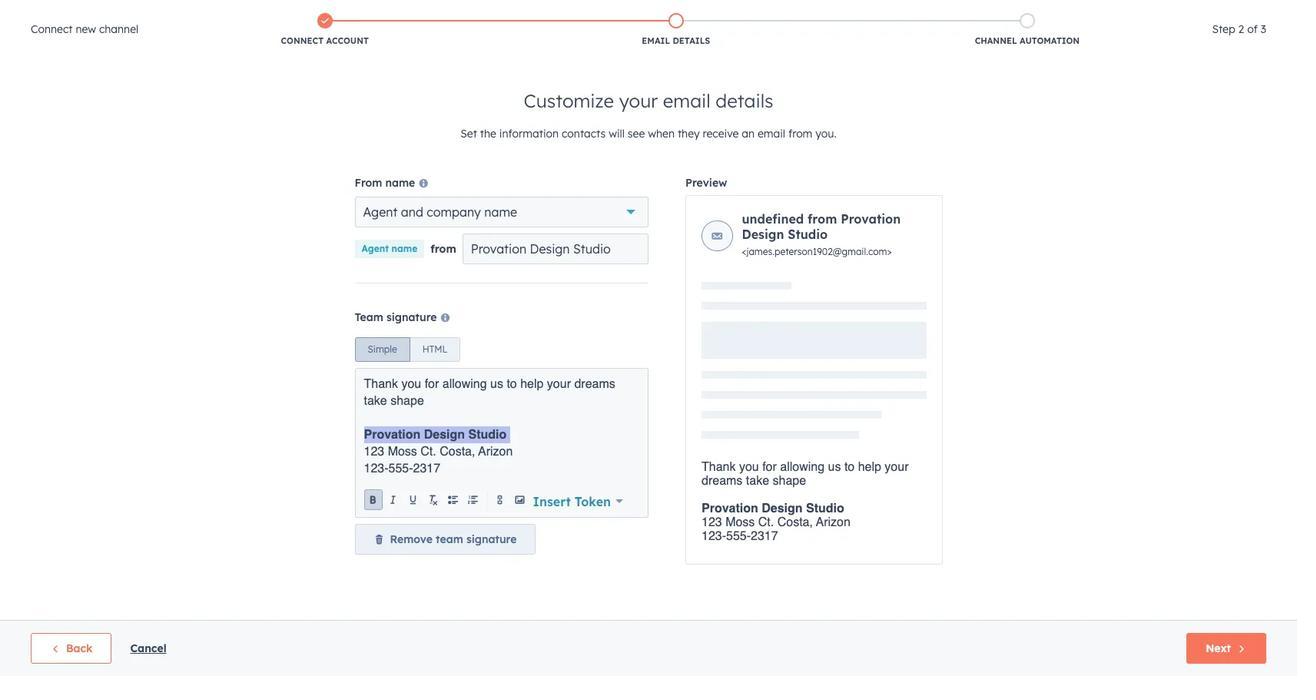 Task type: vqa. For each thing, say whether or not it's contained in the screenshot.
the bottommost Design
yes



Task type: describe. For each thing, give the bounding box(es) containing it.
see
[[628, 127, 645, 141]]

company
[[427, 204, 481, 220]]

thank
[[364, 377, 398, 391]]

agent for agent name
[[362, 243, 389, 254]]

connect for connect new channel
[[31, 22, 73, 36]]

details inside list item
[[673, 35, 710, 46]]

calling icon button
[[969, 2, 995, 22]]

moss
[[388, 445, 417, 459]]

next
[[1206, 642, 1231, 656]]

contacts
[[562, 127, 606, 141]]

an
[[742, 127, 755, 141]]

html button
[[409, 337, 461, 362]]

agent name
[[362, 243, 418, 254]]

1 horizontal spatial email
[[758, 127, 786, 141]]

information
[[499, 127, 559, 141]]

allowing
[[443, 377, 487, 391]]

set
[[461, 127, 477, 141]]

undefined from provation design studio <james.peterson1902@gmail.com>
[[742, 211, 901, 257]]

you
[[402, 377, 421, 391]]

2 vertical spatial from
[[431, 242, 456, 256]]

will
[[609, 127, 625, 141]]

they
[[678, 127, 700, 141]]

take
[[364, 394, 387, 408]]

step 2 of 3
[[1212, 22, 1267, 36]]

channel automation list item
[[852, 10, 1203, 50]]

agent and company name button
[[355, 197, 649, 228]]

555-
[[389, 462, 413, 476]]

upgrade
[[925, 7, 966, 20]]

when
[[648, 127, 675, 141]]

step
[[1212, 22, 1236, 36]]

ct.
[[421, 445, 436, 459]]

<james.peterson1902@gmail.com>
[[742, 246, 892, 257]]

automation
[[1020, 35, 1080, 46]]

group containing simple
[[355, 337, 461, 362]]

insert token
[[533, 494, 611, 509]]

for
[[425, 377, 439, 391]]

simple button
[[355, 337, 410, 362]]

customize your email details
[[524, 89, 774, 112]]

0 vertical spatial from
[[789, 127, 813, 141]]

account
[[326, 35, 369, 46]]

2317
[[413, 462, 441, 476]]

receive
[[703, 127, 739, 141]]

connect account
[[281, 35, 369, 46]]

undefined
[[742, 211, 804, 227]]

upgrade menu
[[906, 0, 1279, 25]]

connect new channel
[[31, 22, 139, 36]]

new
[[76, 22, 96, 36]]

insert
[[533, 494, 571, 509]]

1 horizontal spatial details
[[716, 89, 774, 112]]

email
[[642, 35, 670, 46]]

token
[[575, 494, 611, 509]]

arizon
[[478, 445, 513, 459]]

team signature
[[355, 311, 437, 324]]

next button
[[1187, 633, 1267, 664]]

list containing connect account
[[149, 10, 1203, 50]]

help image
[[1040, 7, 1054, 21]]

remove
[[390, 533, 433, 546]]

connect for connect account
[[281, 35, 324, 46]]

1 horizontal spatial your
[[619, 89, 658, 112]]

123
[[364, 445, 384, 459]]



Task type: locate. For each thing, give the bounding box(es) containing it.
0 horizontal spatial your
[[547, 377, 571, 391]]

3
[[1261, 22, 1267, 36]]

us
[[490, 377, 503, 391]]

1 vertical spatial your
[[547, 377, 571, 391]]

agent
[[363, 204, 398, 220], [362, 243, 389, 254]]

provation inside provation design studio 123 moss ct. costa, arizon 123-555-2317
[[364, 428, 421, 442]]

agent inside the agent and company name popup button
[[363, 204, 398, 220]]

studio inside provation design studio 123 moss ct. costa, arizon 123-555-2317
[[468, 428, 507, 442]]

from up <james.peterson1902@gmail.com>
[[808, 211, 837, 227]]

1 vertical spatial provation
[[364, 428, 421, 442]]

remove team signature
[[390, 533, 517, 546]]

cancel
[[130, 642, 167, 656]]

connect
[[31, 22, 73, 36], [281, 35, 324, 46]]

1 vertical spatial studio
[[468, 428, 507, 442]]

connect left account
[[281, 35, 324, 46]]

details up an
[[716, 89, 774, 112]]

from inside undefined from provation design studio <james.peterson1902@gmail.com>
[[808, 211, 837, 227]]

from
[[789, 127, 813, 141], [808, 211, 837, 227], [431, 242, 456, 256]]

studio
[[788, 227, 828, 242], [468, 428, 507, 442]]

agent and company name
[[363, 204, 517, 220]]

calling icon image
[[975, 6, 989, 20]]

channel
[[975, 35, 1017, 46]]

design up <james.peterson1902@gmail.com>
[[742, 227, 784, 242]]

connect new channel heading
[[31, 20, 139, 38]]

0 vertical spatial agent
[[363, 204, 398, 220]]

studio inside undefined from provation design studio <james.peterson1902@gmail.com>
[[788, 227, 828, 242]]

0 vertical spatial signature
[[387, 311, 437, 324]]

1 vertical spatial agent
[[362, 243, 389, 254]]

provation inside undefined from provation design studio <james.peterson1902@gmail.com>
[[841, 211, 901, 227]]

design
[[742, 227, 784, 242], [424, 428, 465, 442]]

upgrade image
[[908, 7, 922, 20]]

0 vertical spatial name
[[385, 176, 415, 190]]

None text field
[[364, 376, 640, 477]]

signature right "team"
[[466, 533, 517, 546]]

customize
[[524, 89, 614, 112]]

design inside provation design studio 123 moss ct. costa, arizon 123-555-2317
[[424, 428, 465, 442]]

connect inside heading
[[31, 22, 73, 36]]

help
[[520, 377, 544, 391]]

remove team signature button
[[355, 524, 536, 555]]

1 horizontal spatial studio
[[788, 227, 828, 242]]

1 vertical spatial name
[[484, 204, 517, 220]]

name inside the agent and company name popup button
[[484, 204, 517, 220]]

1 vertical spatial details
[[716, 89, 774, 112]]

group
[[355, 337, 461, 362]]

name up and
[[385, 176, 415, 190]]

team
[[436, 533, 463, 546]]

0 horizontal spatial provation
[[364, 428, 421, 442]]

signature up "html"
[[387, 311, 437, 324]]

html
[[422, 344, 448, 355]]

email right an
[[758, 127, 786, 141]]

from name
[[355, 176, 415, 190]]

you.
[[816, 127, 837, 141]]

help button
[[1034, 0, 1060, 25]]

1 vertical spatial from
[[808, 211, 837, 227]]

design up costa,
[[424, 428, 465, 442]]

none text field containing thank you for allowing us to help your dreams take shape
[[364, 376, 640, 477]]

your
[[619, 89, 658, 112], [547, 377, 571, 391]]

and
[[401, 204, 423, 220]]

name
[[385, 176, 415, 190], [484, 204, 517, 220], [392, 243, 418, 254]]

2
[[1239, 22, 1245, 36]]

details
[[673, 35, 710, 46], [716, 89, 774, 112]]

costa,
[[440, 445, 475, 459]]

0 horizontal spatial signature
[[387, 311, 437, 324]]

team
[[355, 311, 383, 324]]

Search HubSpot search field
[[1081, 32, 1270, 58]]

studio up arizon
[[468, 428, 507, 442]]

name for from name
[[385, 176, 415, 190]]

0 vertical spatial design
[[742, 227, 784, 242]]

0 vertical spatial provation
[[841, 211, 901, 227]]

agent for agent and company name
[[363, 204, 398, 220]]

0 horizontal spatial connect
[[31, 22, 73, 36]]

0 horizontal spatial design
[[424, 428, 465, 442]]

email up they
[[663, 89, 711, 112]]

signature inside button
[[466, 533, 517, 546]]

your up see
[[619, 89, 658, 112]]

your inside thank you for allowing us to help your dreams take shape
[[547, 377, 571, 391]]

marketplaces button
[[999, 0, 1031, 25]]

agent down "from name"
[[363, 204, 398, 220]]

0 vertical spatial email
[[663, 89, 711, 112]]

0 horizontal spatial details
[[673, 35, 710, 46]]

name right company at top left
[[484, 204, 517, 220]]

thank you for allowing us to help your dreams take shape
[[364, 377, 619, 408]]

signature
[[387, 311, 437, 324], [466, 533, 517, 546]]

1 horizontal spatial signature
[[466, 533, 517, 546]]

provation
[[841, 211, 901, 227], [364, 428, 421, 442]]

email
[[663, 89, 711, 112], [758, 127, 786, 141]]

provation design studio 123 moss ct. costa, arizon 123-555-2317
[[364, 428, 513, 476]]

preview
[[686, 176, 727, 190]]

marketplaces image
[[1008, 7, 1022, 21]]

0 horizontal spatial email
[[663, 89, 711, 112]]

back
[[66, 642, 93, 656]]

email details
[[642, 35, 710, 46]]

1 vertical spatial email
[[758, 127, 786, 141]]

connect inside list item
[[281, 35, 324, 46]]

1 vertical spatial signature
[[466, 533, 517, 546]]

the
[[480, 127, 496, 141]]

list
[[149, 10, 1203, 50]]

provation up <james.peterson1902@gmail.com>
[[841, 211, 901, 227]]

name down and
[[392, 243, 418, 254]]

connect left the new
[[31, 22, 73, 36]]

back button
[[31, 633, 112, 664]]

shape
[[391, 394, 424, 408]]

1 vertical spatial design
[[424, 428, 465, 442]]

0 vertical spatial your
[[619, 89, 658, 112]]

simple
[[368, 344, 397, 355]]

cancel button
[[130, 640, 167, 658]]

studio up <james.peterson1902@gmail.com>
[[788, 227, 828, 242]]

name for agent name
[[392, 243, 418, 254]]

2 vertical spatial name
[[392, 243, 418, 254]]

from down agent and company name
[[431, 242, 456, 256]]

1 horizontal spatial provation
[[841, 211, 901, 227]]

123-
[[364, 462, 389, 476]]

1 horizontal spatial design
[[742, 227, 784, 242]]

agent down from
[[362, 243, 389, 254]]

0 vertical spatial studio
[[788, 227, 828, 242]]

from
[[355, 176, 382, 190]]

details right email
[[673, 35, 710, 46]]

0 vertical spatial details
[[673, 35, 710, 46]]

channel automation
[[975, 35, 1080, 46]]

to
[[507, 377, 517, 391]]

design inside undefined from provation design studio <james.peterson1902@gmail.com>
[[742, 227, 784, 242]]

menu item
[[1113, 0, 1279, 25]]

channel
[[99, 22, 139, 36]]

dreams
[[574, 377, 616, 391]]

set the information contacts will see when they receive an email from you.
[[461, 127, 837, 141]]

connect account completed list item
[[149, 10, 501, 50]]

insert token button
[[530, 490, 626, 512]]

email details list item
[[501, 10, 852, 50]]

provation up moss
[[364, 428, 421, 442]]

from left you.
[[789, 127, 813, 141]]

None text field
[[463, 234, 649, 264]]

0 horizontal spatial studio
[[468, 428, 507, 442]]

your right 'help'
[[547, 377, 571, 391]]

1 horizontal spatial connect
[[281, 35, 324, 46]]

of
[[1248, 22, 1258, 36]]



